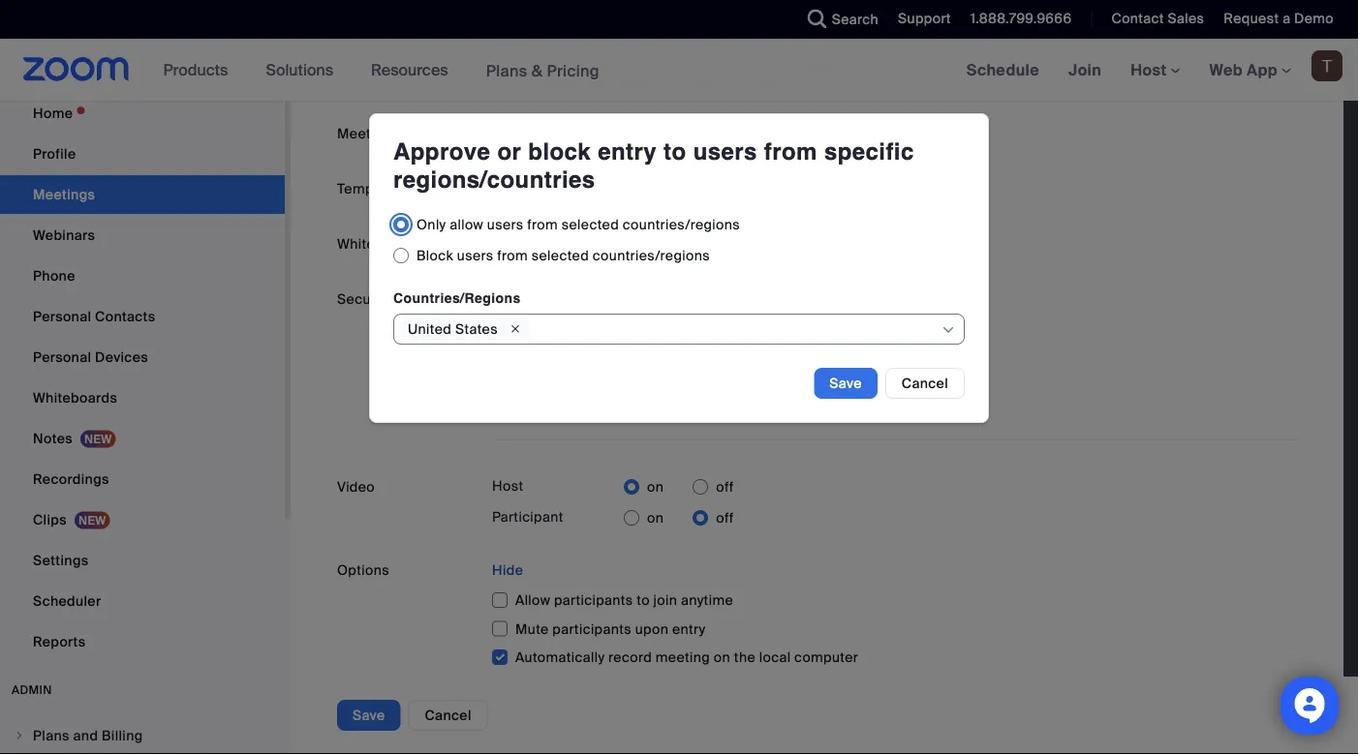 Task type: vqa. For each thing, say whether or not it's contained in the screenshot.
have
yes



Task type: locate. For each thing, give the bounding box(es) containing it.
2 vertical spatial to
[[637, 592, 650, 610]]

join
[[1069, 60, 1102, 80]]

0 vertical spatial cancel button
[[885, 368, 965, 399]]

477
[[889, 125, 913, 143]]

0 vertical spatial only
[[417, 215, 446, 233]]

countries/regions
[[393, 291, 521, 306]]

save inside approve or block entry to users from specific regions/countries dialog
[[830, 374, 862, 392]]

meeting up template
[[337, 125, 392, 143]]

meeting down meeting.
[[784, 125, 838, 143]]

personal menu menu
[[0, 94, 285, 664]]

whiteboards link
[[0, 379, 285, 418]]

0 vertical spatial or
[[497, 138, 522, 165]]

1 vertical spatial chat
[[580, 75, 611, 93]]

0 vertical spatial can
[[831, 320, 855, 338]]

can right passcode
[[831, 320, 855, 338]]

off
[[716, 478, 734, 496], [716, 509, 734, 527]]

1 horizontal spatial or
[[745, 320, 758, 338]]

users right allow
[[487, 215, 524, 233]]

id up template
[[395, 125, 410, 143]]

&
[[532, 60, 543, 81]]

2 horizontal spatial to
[[763, 55, 776, 73]]

2 whiteboard from the left
[[563, 235, 642, 253]]

1 horizontal spatial save
[[830, 374, 862, 392]]

1 vertical spatial to
[[664, 138, 687, 165]]

0 vertical spatial meeting
[[911, 320, 966, 338]]

0 vertical spatial off
[[716, 478, 734, 496]]

security group
[[492, 284, 1297, 400]]

from up the add
[[527, 215, 558, 233]]

personal
[[723, 125, 780, 143], [33, 308, 91, 326], [33, 349, 91, 366]]

reports link
[[0, 623, 285, 662]]

0 horizontal spatial or
[[497, 138, 522, 165]]

0 vertical spatial selected
[[562, 215, 619, 233]]

on inside the participant option group
[[647, 509, 664, 527]]

0 horizontal spatial to
[[637, 592, 650, 610]]

scheduler link
[[0, 583, 285, 621]]

banner
[[0, 39, 1358, 102]]

0 vertical spatial automatically
[[581, 125, 670, 143]]

off up the participant option group
[[716, 478, 734, 496]]

0 horizontal spatial cancel button
[[408, 701, 488, 732]]

2 off from the top
[[716, 509, 734, 527]]

entry for block
[[598, 138, 657, 165]]

1 horizontal spatial save button
[[814, 368, 878, 399]]

0 vertical spatial countries/regions
[[623, 215, 740, 233]]

selected
[[562, 215, 619, 233], [532, 246, 589, 264]]

record
[[609, 649, 652, 667]]

users down allow
[[457, 246, 494, 264]]

show options image
[[941, 323, 956, 338]]

1 vertical spatial join
[[756, 381, 780, 399]]

whiteboard
[[337, 235, 414, 253], [563, 235, 642, 253]]

1 horizontal spatial have
[[677, 55, 708, 73]]

1 horizontal spatial whiteboard
[[563, 235, 642, 253]]

plans
[[486, 60, 528, 81]]

security
[[337, 291, 391, 309]]

chat down attendees
[[580, 75, 611, 93]]

from left the add
[[497, 246, 528, 264]]

admin
[[12, 683, 52, 698]]

delete united states image
[[504, 320, 527, 339]]

option group inside approve or block entry to users from specific regions/countries dialog
[[393, 209, 965, 271]]

0 horizontal spatial chat
[[580, 75, 611, 93]]

292
[[860, 125, 886, 143]]

2 horizontal spatial join
[[859, 320, 882, 338]]

1 vertical spatial personal
[[33, 308, 91, 326]]

1 vertical spatial or
[[745, 320, 758, 338]]

have up after
[[677, 55, 708, 73]]

specific
[[825, 138, 914, 165]]

countries/regions down only allow users from selected countries/regions
[[593, 246, 710, 264]]

1 vertical spatial entry
[[672, 621, 706, 639]]

users inside approve or block entry to users from specific regions/countries
[[693, 138, 757, 165]]

0 vertical spatial cancel
[[902, 374, 949, 392]]

cancel
[[902, 374, 949, 392], [425, 707, 472, 725]]

1 vertical spatial from
[[527, 215, 558, 233]]

1 vertical spatial save button
[[337, 701, 401, 732]]

1 vertical spatial can
[[728, 381, 753, 399]]

0 vertical spatial on
[[647, 478, 664, 496]]

personal down meeting.
[[723, 125, 780, 143]]

whiteboard down only allow users from selected countries/regions
[[563, 235, 642, 253]]

1 horizontal spatial cancel button
[[885, 368, 965, 399]]

personal devices
[[33, 349, 148, 366]]

support link
[[884, 0, 956, 39], [898, 10, 951, 28]]

pricing
[[547, 60, 600, 81]]

to up upon
[[637, 592, 650, 610]]

1 horizontal spatial meeting
[[809, 381, 863, 399]]

save button inside approve or block entry to users from specific regions/countries dialog
[[814, 368, 878, 399]]

entry for upon
[[672, 621, 706, 639]]

selected up add whiteboard
[[562, 215, 619, 233]]

states
[[455, 320, 498, 338]]

0 vertical spatial to
[[763, 55, 776, 73]]

passcode
[[515, 290, 580, 308]]

1 vertical spatial off
[[716, 509, 734, 527]]

host
[[696, 381, 725, 399]]

mute
[[515, 621, 549, 639]]

template
[[337, 180, 398, 198]]

contact sales link
[[1097, 0, 1210, 39], [1112, 10, 1205, 28]]

1 horizontal spatial cancel
[[902, 374, 949, 392]]

users left who
[[549, 320, 585, 338]]

participant
[[492, 509, 564, 527]]

can right host
[[728, 381, 753, 399]]

countries/regions
[[623, 215, 740, 233], [593, 246, 710, 264]]

1 vertical spatial save
[[353, 707, 385, 725]]

1 vertical spatial meeting
[[809, 381, 863, 399]]

only allow users from selected countries/regions
[[417, 215, 740, 233]]

0 vertical spatial join
[[859, 320, 882, 338]]

have
[[677, 55, 708, 73], [619, 320, 651, 338]]

whiteboard down template
[[337, 235, 414, 253]]

profile
[[33, 145, 76, 163]]

or up the regions/countries in the left of the page
[[497, 138, 522, 165]]

0 vertical spatial save button
[[814, 368, 878, 399]]

on down host option group
[[647, 509, 664, 527]]

personal up whiteboards
[[33, 349, 91, 366]]

0 vertical spatial participants
[[554, 592, 633, 610]]

0 horizontal spatial id
[[395, 125, 410, 143]]

chat up access
[[721, 29, 753, 47]]

0 horizontal spatial entry
[[598, 138, 657, 165]]

cancel button
[[885, 368, 965, 399], [408, 701, 488, 732]]

zoom logo image
[[23, 57, 129, 81]]

1 vertical spatial participants
[[553, 621, 632, 639]]

save
[[830, 374, 862, 392], [353, 707, 385, 725]]

or right link
[[745, 320, 758, 338]]

1 off from the top
[[716, 478, 734, 496]]

entry right block
[[598, 138, 657, 165]]

join up upon
[[654, 592, 678, 610]]

join right passcode
[[859, 320, 882, 338]]

1 vertical spatial on
[[647, 509, 664, 527]]

on left local
[[714, 649, 731, 667]]

1 vertical spatial cancel button
[[408, 701, 488, 732]]

1 horizontal spatial join
[[756, 381, 780, 399]]

local
[[759, 649, 791, 667]]

2 vertical spatial only
[[515, 381, 545, 399]]

allow
[[515, 592, 551, 610]]

automatically
[[581, 125, 670, 143], [515, 649, 605, 667]]

save button for cancel button within the approve or block entry to users from specific regions/countries dialog
[[814, 368, 878, 399]]

1 vertical spatial selected
[[532, 246, 589, 264]]

have inside security group
[[619, 320, 651, 338]]

host
[[492, 478, 524, 496]]

phone link
[[0, 257, 285, 296]]

0 horizontal spatial save button
[[337, 701, 401, 732]]

join
[[859, 320, 882, 338], [756, 381, 780, 399], [654, 592, 678, 610]]

personal down phone
[[33, 308, 91, 326]]

0 vertical spatial personal
[[723, 125, 780, 143]]

0 vertical spatial save
[[830, 374, 862, 392]]

participants
[[554, 592, 633, 610], [553, 621, 632, 639]]

1 vertical spatial have
[[619, 320, 651, 338]]

1 horizontal spatial id
[[842, 125, 857, 143]]

countries/regions down approve or block entry to users from specific regions/countries
[[623, 215, 740, 233]]

only down passcode
[[515, 320, 545, 338]]

on inside host option group
[[647, 478, 664, 496]]

entry inside approve or block entry to users from specific regions/countries
[[598, 138, 657, 165]]

0 vertical spatial entry
[[598, 138, 657, 165]]

chat
[[721, 29, 753, 47], [580, 75, 611, 93]]

selected down only allow users from selected countries/regions
[[532, 246, 589, 264]]

block users from selected countries/regions
[[417, 246, 710, 264]]

demo
[[1295, 10, 1334, 28]]

0 horizontal spatial cancel
[[425, 707, 472, 725]]

participants for mute
[[553, 621, 632, 639]]

2 vertical spatial meeting
[[656, 649, 710, 667]]

1 horizontal spatial chat
[[721, 29, 753, 47]]

off inside host option group
[[716, 478, 734, 496]]

entry up 'automatically record meeting on the local computer'
[[672, 621, 706, 639]]

2 vertical spatial join
[[654, 592, 678, 610]]

participants down allow participants to join       anytime
[[553, 621, 632, 639]]

anytime
[[681, 592, 733, 610]]

off down host option group
[[716, 509, 734, 527]]

option group containing only allow users from selected countries/regions
[[393, 209, 965, 271]]

approve or block entry to users from specific regions/countries
[[393, 138, 914, 193]]

0 vertical spatial from
[[764, 138, 818, 165]]

2 id from the left
[[842, 125, 857, 143]]

meeting up will
[[664, 29, 718, 47]]

1.888.799.9666 button
[[956, 0, 1077, 39], [971, 10, 1072, 28]]

the right by
[[671, 381, 692, 399]]

off inside the participant option group
[[716, 509, 734, 527]]

only inside approve or block entry to users from specific regions/countries dialog
[[417, 215, 446, 233]]

have inside enable continuous meeting chat added attendees will have access to the meeting group chat before and after the meeting.
[[677, 55, 708, 73]]

only up block
[[417, 215, 446, 233]]

meeting id option group
[[492, 119, 1297, 150]]

enable continuous meeting chat added attendees will have access to the meeting group chat before and after the meeting.
[[535, 29, 859, 93]]

0 vertical spatial have
[[677, 55, 708, 73]]

id inside option group
[[842, 125, 857, 143]]

after
[[690, 75, 721, 93]]

0 horizontal spatial whiteboard
[[337, 235, 414, 253]]

passcode
[[762, 320, 827, 338]]

from down meeting.
[[764, 138, 818, 165]]

invite
[[679, 320, 715, 338]]

users left admitted
[[549, 381, 585, 399]]

participants up mute participants upon entry on the bottom
[[554, 592, 633, 610]]

save button for the leftmost cancel button
[[337, 701, 401, 732]]

option group
[[393, 209, 965, 271]]

2 vertical spatial personal
[[33, 349, 91, 366]]

personal inside meeting id option group
[[723, 125, 780, 143]]

only down delete united states image
[[515, 381, 545, 399]]

on up the participant option group
[[647, 478, 664, 496]]

id left 292
[[842, 125, 857, 143]]

1.888.799.9666 button up schedule link
[[971, 10, 1072, 28]]

0 horizontal spatial save
[[353, 707, 385, 725]]

1 vertical spatial cancel
[[425, 707, 472, 725]]

1 horizontal spatial entry
[[672, 621, 706, 639]]

participants for allow
[[554, 592, 633, 610]]

0 horizontal spatial have
[[619, 320, 651, 338]]

automatically down before
[[581, 125, 670, 143]]

1 vertical spatial only
[[515, 320, 545, 338]]

1 horizontal spatial to
[[664, 138, 687, 165]]

automatically down mute
[[515, 649, 605, 667]]

7526
[[917, 125, 950, 143]]

before
[[614, 75, 658, 93]]

to up meeting.
[[763, 55, 776, 73]]

0 vertical spatial chat
[[721, 29, 753, 47]]

users down after
[[693, 138, 757, 165]]

hide button
[[492, 555, 523, 586]]

the up meeting.
[[780, 55, 801, 73]]

have right who
[[619, 320, 651, 338]]

users
[[693, 138, 757, 165], [487, 215, 524, 233], [457, 246, 494, 264], [549, 320, 585, 338], [549, 381, 585, 399]]

join right host
[[756, 381, 780, 399]]

meeting
[[911, 320, 966, 338], [809, 381, 863, 399], [656, 649, 710, 667]]

0 horizontal spatial can
[[728, 381, 753, 399]]

to down and
[[664, 138, 687, 165]]

personal for personal devices
[[33, 349, 91, 366]]

home
[[33, 104, 73, 122]]

1.888.799.9666
[[971, 10, 1072, 28]]



Task type: describe. For each thing, give the bounding box(es) containing it.
contacts
[[95, 308, 155, 326]]

participant option group
[[624, 503, 734, 534]]

only users admitted by the host can join the meeting
[[515, 381, 863, 399]]

personal
[[12, 59, 77, 74]]

users for only users who have the invite link or passcode can join the meeting
[[549, 320, 585, 338]]

only users who have the invite link or passcode can join the meeting
[[515, 320, 966, 338]]

admitted
[[589, 381, 648, 399]]

personal contacts link
[[0, 298, 285, 336]]

host option group
[[624, 472, 734, 503]]

only for only allow users from selected countries/regions
[[417, 215, 446, 233]]

users for block users from selected countries/regions
[[457, 246, 494, 264]]

meeting inside option group
[[784, 125, 838, 143]]

clips link
[[0, 501, 285, 540]]

1.888.799.9666 button up schedule
[[956, 0, 1077, 39]]

personal for personal contacts
[[33, 308, 91, 326]]

will
[[653, 55, 674, 73]]

the left the show options image at the top
[[886, 320, 908, 338]]

0 horizontal spatial join
[[654, 592, 678, 610]]

off for host
[[716, 478, 734, 496]]

mute participants upon entry
[[515, 621, 706, 639]]

generate
[[515, 125, 577, 143]]

group
[[535, 75, 576, 93]]

from inside approve or block entry to users from specific regions/countries
[[764, 138, 818, 165]]

allow
[[450, 215, 484, 233]]

profile link
[[0, 135, 285, 174]]

webinars link
[[0, 216, 285, 255]]

added
[[535, 55, 578, 73]]

add whiteboard
[[529, 235, 642, 253]]

webinars
[[33, 226, 95, 244]]

automatically inside meeting id option group
[[581, 125, 670, 143]]

home link
[[0, 94, 285, 133]]

users for only users admitted by the host can join the meeting
[[549, 381, 585, 399]]

upon
[[635, 621, 669, 639]]

request a demo
[[1224, 10, 1334, 28]]

to inside enable continuous meeting chat added attendees will have access to the meeting group chat before and after the meeting.
[[763, 55, 776, 73]]

only for only users admitted by the host can join the meeting
[[515, 381, 545, 399]]

2 vertical spatial on
[[714, 649, 731, 667]]

recordings link
[[0, 460, 285, 499]]

or inside security group
[[745, 320, 758, 338]]

cancel inside approve or block entry to users from specific regions/countries dialog
[[902, 374, 949, 392]]

banner containing schedule
[[0, 39, 1358, 102]]

allow participants to join       anytime
[[515, 592, 733, 610]]

whiteboard inside the add whiteboard button
[[563, 235, 642, 253]]

personal contacts
[[33, 308, 155, 326]]

only for only users who have the invite link or passcode can join the meeting
[[515, 320, 545, 338]]

notes link
[[0, 420, 285, 459]]

automatically record meeting on the local computer
[[515, 649, 859, 667]]

block
[[417, 246, 454, 264]]

personal devices link
[[0, 338, 285, 377]]

request
[[1224, 10, 1279, 28]]

attendees
[[582, 55, 649, 73]]

contact sales
[[1112, 10, 1205, 28]]

clips
[[33, 511, 67, 529]]

contact
[[1112, 10, 1164, 28]]

on for participant
[[647, 509, 664, 527]]

save for cancel button within the approve or block entry to users from specific regions/countries dialog
[[830, 374, 862, 392]]

phone
[[33, 267, 75, 285]]

video
[[337, 478, 375, 496]]

Countries/Regions,United States text field
[[541, 315, 940, 344]]

save for the leftmost cancel button
[[353, 707, 385, 725]]

personal for personal meeting id 292 477 7526
[[723, 125, 780, 143]]

the left local
[[734, 649, 756, 667]]

the down passcode
[[784, 381, 805, 399]]

contact sales link up meetings navigation
[[1112, 10, 1205, 28]]

2 vertical spatial from
[[497, 246, 528, 264]]

link
[[718, 320, 741, 338]]

meeting id
[[337, 125, 410, 143]]

settings
[[33, 552, 89, 570]]

whiteboards
[[33, 389, 117, 407]]

0 horizontal spatial meeting
[[656, 649, 710, 667]]

2 horizontal spatial meeting
[[911, 320, 966, 338]]

united states
[[408, 320, 498, 338]]

meetings navigation
[[952, 39, 1358, 102]]

meeting.
[[749, 75, 808, 93]]

by
[[652, 381, 667, 399]]

or inside approve or block entry to users from specific regions/countries
[[497, 138, 522, 165]]

1 horizontal spatial can
[[831, 320, 855, 338]]

on for host
[[647, 478, 664, 496]]

reports
[[33, 633, 86, 651]]

a
[[1283, 10, 1291, 28]]

hide
[[492, 562, 523, 580]]

settings link
[[0, 542, 285, 581]]

computer
[[795, 649, 859, 667]]

to inside approve or block entry to users from specific regions/countries
[[664, 138, 687, 165]]

approve
[[393, 138, 491, 165]]

1 vertical spatial automatically
[[515, 649, 605, 667]]

contact sales link up "join"
[[1097, 0, 1210, 39]]

product information navigation
[[149, 39, 614, 102]]

1 whiteboard from the left
[[337, 235, 414, 253]]

united
[[408, 320, 452, 338]]

notes
[[33, 430, 73, 448]]

who
[[589, 320, 616, 338]]

approve or block entry to users from specific regions/countries dialog
[[369, 113, 989, 423]]

support
[[898, 10, 951, 28]]

regions/countries
[[393, 166, 595, 193]]

options
[[337, 562, 389, 580]]

sales
[[1168, 10, 1205, 28]]

add whiteboard button
[[492, 229, 657, 260]]

schedule link
[[952, 39, 1054, 101]]

enable
[[535, 29, 580, 47]]

meeting up meeting.
[[805, 55, 859, 73]]

the down access
[[724, 75, 746, 93]]

off for participant
[[716, 509, 734, 527]]

continuous
[[584, 29, 660, 47]]

access
[[712, 55, 760, 73]]

recordings
[[33, 471, 109, 489]]

personal meeting id 292 477 7526
[[723, 125, 950, 143]]

1 id from the left
[[395, 125, 410, 143]]

join link
[[1054, 39, 1116, 101]]

block
[[528, 138, 591, 165]]

plans & pricing
[[486, 60, 600, 81]]

devices
[[95, 349, 148, 366]]

1 vertical spatial countries/regions
[[593, 246, 710, 264]]

the left invite on the top of the page
[[654, 320, 676, 338]]

cancel button inside approve or block entry to users from specific regions/countries dialog
[[885, 368, 965, 399]]

add
[[533, 235, 560, 253]]



